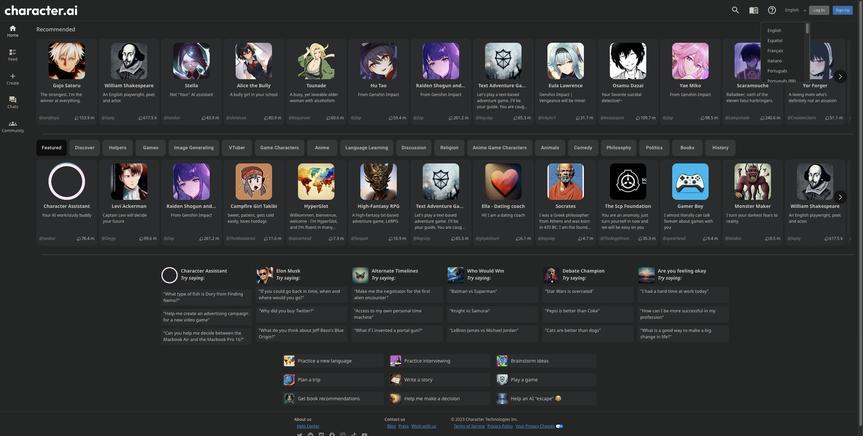 Task type: vqa. For each thing, say whether or not it's contained in the screenshot.


Task type: describe. For each thing, give the bounding box(es) containing it.
log
[[814, 7, 821, 13]]

who would win try saying:
[[468, 268, 505, 281]]

than for dogs
[[579, 328, 588, 334]]

your for osamu dazai
[[602, 92, 611, 97]]

in inside the alice the bully a bully girl in your school
[[251, 92, 255, 97]]

buy
[[288, 308, 295, 314]]

0 horizontal spatial @ septy
[[102, 115, 115, 121]]

girl
[[254, 203, 262, 210]]

a up trip
[[317, 358, 319, 365]]

history
[[713, 145, 729, 151]]

blue
[[335, 328, 344, 334]]

1 vertical spatial levi
[[119, 213, 126, 218]]

privacy inside your privacy choices link
[[526, 424, 539, 429]]

decide for can
[[201, 330, 215, 336]]

us for contact
[[401, 417, 405, 423]]

help down the write
[[405, 396, 415, 402]]

a inside yor forger a loving mom who's definitely not an assassin
[[789, 92, 792, 97]]

you inside " can you help me decide between the macbook air and the macbook pro 16? "
[[175, 330, 182, 336]]

1 vertical spatial shakespeare
[[810, 203, 840, 210]]

português for português
[[768, 68, 788, 74]]

make inside the '" what is a good way to make a big change in life?'
[[689, 328, 701, 334]]

anime game characters
[[473, 145, 527, 151]]

with inside gamer boy i almost literally can talk forever about games with you
[[705, 219, 714, 224]]

older
[[329, 92, 338, 97]]

0 vertical spatial levi
[[112, 203, 121, 210]]

first
[[422, 288, 430, 295]]

saying: inside the who would win try saying:
[[476, 275, 491, 281]]

will inside the scp foundation you are an anomaly, just turn yourself in now and we will be easy on you
[[609, 225, 615, 230]]

1 vertical spatial @ septy
[[788, 236, 801, 242]]

16.9 m
[[394, 236, 407, 242]]

vtuber
[[229, 145, 245, 151]]

philosophy
[[607, 145, 632, 151]]

image
[[174, 145, 188, 151]]

be inside eula lawrence genshin impact | vengeance will be mine!
[[569, 98, 574, 104]]

hu
[[371, 82, 378, 89]]

of for "
[[188, 291, 192, 297]]

superman
[[475, 288, 496, 295]]

i right if
[[372, 328, 374, 334]]

fantasy
[[371, 203, 389, 210]]

how
[[643, 308, 652, 314]]

will inside eula lawrence genshin impact | vengeance will be mine!
[[562, 98, 568, 104]]

1 horizontal spatial time
[[669, 288, 678, 295]]

games
[[143, 145, 159, 151]]

" pepsi is better than coke "
[[546, 308, 600, 314]]

we
[[602, 225, 608, 230]]

2 horizontal spatial kayslay
[[542, 236, 555, 242]]

from inside yae miko from genshin impact
[[670, 92, 680, 97]]

0 vertical spatial poet
[[146, 92, 155, 97]]

1 horizontal spatial game
[[526, 377, 538, 383]]

98.5 m
[[706, 115, 719, 121]]

miko
[[690, 82, 702, 89]]

2 horizontal spatial english
[[796, 213, 809, 218]]

1 vertical spatial are
[[557, 328, 564, 334]]

to inside " access to my own personal time machine
[[371, 308, 375, 314]]

0 vertical spatial shogun
[[434, 82, 452, 89]]

1 vertical spatial k
[[841, 236, 843, 242]]

43.9
[[206, 115, 214, 121]]

" inside the '" what is a good way to make a big change in life?'
[[641, 328, 643, 334]]

" what if i invented a portal gun? "
[[355, 328, 423, 334]]

2 macbook from the left
[[207, 337, 226, 343]]

what inside " what type of fish is dory from finding nemo?
[[166, 291, 176, 297]]

timelines
[[396, 268, 419, 274]]

helpers button
[[103, 140, 133, 156]]

1 vertical spatial william shakespeare an english playwright, poet and actor.
[[789, 203, 842, 224]]

a left trip
[[309, 377, 312, 383]]

0 horizontal spatial english
[[109, 92, 123, 97]]

feeling
[[678, 268, 694, 274]]

fantasy
[[366, 213, 380, 218]]

😂
[[556, 396, 562, 402]]

1 horizontal spatial 65.3
[[518, 115, 527, 121]]

in inside " if you could go back in time, when and where would you go?
[[303, 288, 307, 295]]

a left the "big"
[[702, 328, 704, 334]]

a left good
[[659, 328, 662, 334]]

1 macbook from the left
[[164, 337, 183, 343]]

gamer boy i almost literally can talk forever about games with you
[[665, 203, 714, 230]]

0 vertical spatial an
[[103, 92, 108, 97]]

game,
[[373, 219, 385, 224]]

1 vertical spatial septy
[[792, 236, 801, 242]]

decision
[[442, 396, 460, 402]]

chats
[[7, 104, 18, 110]]

decide for ackerman
[[134, 213, 147, 218]]

ideas
[[537, 358, 549, 365]]

" inside " what type of fish is dory from finding nemo?
[[164, 291, 166, 297]]

the inside gojo satoru the strongest. i'm the winner at everything.
[[76, 92, 82, 97]]

inc.
[[512, 417, 519, 423]]

you inside gamer boy i almost literally can talk forever about games with you
[[665, 225, 672, 230]]

31.7 m
[[581, 115, 594, 121]]

0 horizontal spatial kayslay
[[417, 236, 431, 242]]

0 horizontal spatial actor.
[[111, 98, 121, 104]]

time,
[[308, 288, 319, 295]]

blog link
[[388, 424, 396, 430]]

6.1 m
[[521, 236, 531, 242]]

" inside " help me create an advertising campaign for a new video game
[[164, 311, 165, 317]]

in inside " how can i be more successful in my profession
[[705, 308, 709, 314]]

@ landon for stella
[[164, 115, 180, 121]]

with inside tsunade a busy, yet loveable older woman with alcoholism
[[305, 98, 314, 104]]

@ zap right 59.4 m
[[414, 115, 424, 121]]

0 horizontal spatial raiden
[[167, 203, 183, 210]]

@ onyyy
[[102, 236, 116, 242]]

write
[[405, 377, 417, 383]]

the inside the scp foundation you are an anomaly, just turn yourself in now and we will be easy on you
[[605, 203, 614, 210]]

zap right 60.6 m
[[355, 115, 361, 121]]

a left story
[[418, 377, 420, 383]]

anime game characters button
[[468, 140, 533, 156]]

stella not "your" ai assistant
[[170, 82, 213, 97]]

a left portal
[[394, 328, 396, 334]]

1 vertical spatial at
[[679, 288, 683, 295]]

0 vertical spatial coach
[[512, 203, 525, 210]]

time inside " access to my own personal time machine
[[413, 308, 422, 314]]

at inside gojo satoru the strongest. i'm the winner at everything.
[[55, 98, 58, 104]]

in inside the '" what is a good way to make a big change in life?'
[[657, 334, 661, 340]]

" can you help me decide between the macbook air and the macbook pro 16? "
[[164, 330, 244, 343]]

0 vertical spatial raiden shogun and ei from genshin impact
[[416, 82, 467, 97]]

anime for anime
[[315, 145, 330, 151]]

me down the write a story
[[416, 396, 423, 402]]

1 vertical spatial coach
[[514, 213, 525, 218]]

you inside are you feeling okay try saying:
[[668, 268, 677, 274]]

help
[[183, 330, 192, 336]]

ai for stella
[[191, 92, 195, 97]]

landon for monster maker
[[729, 236, 742, 242]]

1 vertical spatial 261.2 m
[[204, 236, 219, 242]]

try inside are you feeling okay try saying:
[[659, 275, 665, 281]]

can inside gamer boy i almost literally can talk forever about games with you
[[696, 213, 703, 218]]

0 vertical spatial adventure
[[490, 82, 515, 89]]

try inside the who would win try saying:
[[468, 275, 474, 281]]

xpearhead for gamer boy
[[667, 236, 686, 242]]

0 horizontal spatial @ kayslay
[[414, 236, 431, 242]]

is inside " what type of fish is dory from finding nemo?
[[202, 291, 205, 297]]

your inside levi ackerman captain levi will decide your future
[[103, 219, 112, 224]]

loveable
[[312, 92, 327, 97]]

the up the encounter
[[376, 288, 383, 295]]

109.7
[[641, 115, 651, 121]]

0 vertical spatial william
[[105, 82, 122, 89]]

on
[[632, 225, 637, 230]]

1 vertical spatial 65.3
[[456, 236, 464, 242]]

in inside the scp foundation you are an anomaly, just turn yourself in now and we will be easy on you
[[628, 219, 631, 224]]

my inside " how can i be more successful in my profession
[[710, 308, 716, 314]]

game inside button
[[261, 145, 273, 151]]

i inside gamer boy i almost literally can talk forever about games with you
[[665, 213, 666, 218]]

pro
[[227, 337, 235, 343]]

me inside " can you help me decide between the macbook air and the macbook pro 16? "
[[193, 330, 200, 336]]

darkest
[[748, 213, 763, 218]]

from
[[217, 291, 227, 297]]

anime for anime game characters
[[473, 145, 487, 151]]

1 vertical spatial text
[[416, 203, 426, 210]]

plan
[[298, 377, 308, 383]]

" inside " access to my own personal time machine
[[355, 308, 356, 314]]

detective!~
[[602, 98, 623, 104]]

assassin
[[821, 98, 837, 104]]

9.4 m
[[708, 236, 719, 242]]

about
[[294, 417, 306, 423]]

240.6 m
[[766, 115, 781, 121]]

" inside " what do you think about jeff bezo's blue origin?
[[259, 328, 261, 334]]

everything.
[[60, 98, 81, 104]]

80.9
[[269, 115, 277, 121]]

1 horizontal spatial text
[[479, 82, 489, 89]]

1 vertical spatial new
[[321, 358, 330, 365]]

loving
[[793, 92, 805, 97]]

change
[[641, 334, 656, 340]]

patient,
[[241, 213, 256, 218]]

genshin inside yae miko from genshin impact
[[681, 92, 697, 97]]

more
[[671, 308, 682, 314]]

logo image
[[5, 5, 77, 15]]

zap right 99.6 m
[[167, 236, 174, 242]]

0 vertical spatial 617.5
[[143, 115, 154, 121]]

me inside " help me create an advertising campaign for a new video game
[[176, 311, 183, 317]]

politics button
[[640, 140, 670, 156]]

dating
[[494, 203, 510, 210]]

to inside the monster maker i turn your darkest fears to reality.
[[774, 213, 778, 218]]

an inside the scp foundation you are an anomaly, just turn yourself in now and we will be easy on you
[[618, 213, 622, 218]]

genshin inside eula lawrence genshin impact | vengeance will be mine!
[[540, 92, 556, 97]]

nemo?
[[164, 298, 178, 304]]

for inside " help me create an advertising campaign for a new video game
[[164, 317, 170, 323]]

zap right 109.7 m on the right top
[[667, 115, 674, 121]]

future
[[113, 219, 124, 224]]

a inside ella - dating coach hi! i am a dating coach
[[498, 213, 500, 218]]

0 vertical spatial septy
[[105, 115, 115, 121]]

português (br)
[[768, 78, 797, 84]]

what for are you feeling okay try saying:
[[643, 328, 654, 334]]

reality.
[[727, 219, 740, 224]]

51.1 m
[[831, 115, 843, 121]]

game characters button
[[255, 140, 305, 156]]

history button
[[706, 140, 736, 156]]

win
[[496, 268, 505, 274]]

game inside button
[[489, 145, 502, 151]]

@ zap right 109.7 m on the right top
[[663, 115, 674, 121]]

turn inside the monster maker i turn your darkest fears to reality.
[[729, 213, 738, 218]]

profession
[[641, 315, 663, 321]]

1 horizontal spatial raiden
[[416, 82, 433, 89]]

tarquin
[[355, 236, 368, 242]]

now
[[632, 219, 640, 224]]

1 privacy from the left
[[488, 424, 501, 429]]

0 horizontal spatial k
[[155, 115, 157, 121]]

anomaly,
[[623, 213, 641, 218]]

you right "if" in the bottom of the page
[[265, 288, 273, 295]]

technologies
[[486, 417, 511, 423]]

campaign
[[228, 311, 249, 317]]

2 horizontal spatial @ kayslay
[[539, 236, 555, 242]]

religion
[[441, 145, 459, 151]]

is right wars
[[568, 288, 571, 295]]

you inside the scp foundation you are an anomaly, just turn yourself in now and we will be easy on you
[[638, 225, 645, 230]]

1 vertical spatial playwright,
[[810, 213, 832, 218]]

@ xpearhead for gamer boy
[[663, 236, 686, 242]]

0 horizontal spatial 617.5 k
[[143, 115, 157, 121]]

the right air
[[200, 337, 206, 343]]

2 vertical spatial character
[[466, 417, 485, 423]]

59.4 m
[[394, 115, 407, 121]]

not
[[170, 92, 177, 97]]

0 horizontal spatial ei
[[213, 203, 217, 210]]

english inside list box
[[768, 28, 782, 34]]

busy,
[[294, 92, 304, 97]]

0 horizontal spatial shakespeare
[[124, 82, 154, 89]]

will inside levi ackerman captain levi will decide your future
[[127, 213, 133, 218]]

@ zap right 99.6 m
[[164, 236, 174, 242]]

can inside " how can i be more successful in my profession
[[653, 308, 661, 314]]

60.6
[[331, 115, 339, 121]]

português for português (br)
[[768, 78, 788, 84]]

what for elon musk try saying:
[[261, 328, 272, 334]]

can
[[165, 330, 173, 336]]

you down go at left
[[287, 295, 294, 301]]

try for debate champion try saying:
[[563, 275, 570, 281]]

saying: for debate
[[571, 275, 587, 281]]

1 vertical spatial poet
[[833, 213, 842, 218]]

1 horizontal spatial 261.2 m
[[454, 115, 469, 121]]

service
[[472, 424, 485, 429]]

zap right 59.4 m
[[417, 115, 424, 121]]

1 horizontal spatial an
[[789, 213, 795, 218]]

i inside ella - dating coach hi! i am a dating coach
[[488, 213, 490, 218]]

saying: for character
[[189, 275, 205, 281]]

choices
[[540, 424, 555, 429]]

vs for samurai
[[467, 308, 471, 314]]

1 vertical spatial william
[[791, 203, 809, 210]]

a inside tsunade a busy, yet loveable older woman with alcoholism
[[290, 92, 293, 97]]

4.7 m
[[583, 236, 594, 242]]

2 horizontal spatial us
[[432, 424, 436, 429]]

sixth
[[747, 92, 756, 97]]

theangelfromhell
[[604, 236, 637, 242]]

0 horizontal spatial shogun
[[184, 203, 202, 210]]

my inside " access to my own personal time machine
[[376, 308, 383, 314]]

character for saying:
[[181, 268, 204, 274]]

" if you could go back in time, when and where would you go?
[[259, 288, 340, 301]]

1 vertical spatial 617.5
[[830, 236, 840, 242]]

the inside the alice the bully a bully girl in your school
[[250, 82, 258, 89]]

hotdogs
[[251, 219, 267, 224]]

🎨
[[736, 191, 745, 199]]

1 horizontal spatial kayslay
[[480, 115, 493, 121]]



Task type: locate. For each thing, give the bounding box(es) containing it.
what inside " what do you think about jeff bezo's blue origin?
[[261, 328, 272, 334]]

@ landon for monster maker
[[726, 236, 742, 242]]

game right "video"
[[196, 317, 208, 323]]

of inside " what type of fish is dory from finding nemo?
[[188, 291, 192, 297]]

1 horizontal spatial of
[[467, 424, 471, 429]]

1 horizontal spatial @ kayslay
[[476, 115, 493, 121]]

an right not
[[816, 98, 820, 104]]

1 vertical spatial make
[[425, 396, 437, 402]]

@ septy right 8.5 m
[[788, 236, 801, 242]]

8.5
[[770, 236, 776, 242]]

5 try from the left
[[563, 275, 570, 281]]

saying: down would
[[476, 275, 491, 281]]

0 horizontal spatial 261.2
[[204, 236, 214, 242]]

hu tao from genshin impact
[[358, 82, 399, 97]]

2 privacy from the left
[[526, 424, 539, 429]]

saying: inside elon musk try saying:
[[285, 275, 301, 281]]

617.5 k left @ fatiha
[[830, 236, 843, 242]]

2 vertical spatial your
[[516, 424, 525, 429]]

yourself
[[611, 219, 627, 224]]

4 try from the left
[[468, 275, 474, 281]]

turn inside the scp foundation you are an anomaly, just turn yourself in now and we will be easy on you
[[602, 219, 610, 224]]

genshin inside hu tao from genshin impact
[[369, 92, 385, 97]]

game inside " help me create an advertising campaign for a new video game
[[196, 317, 208, 323]]

new
[[174, 317, 183, 323], [321, 358, 330, 365]]

7.3
[[334, 236, 339, 242]]

1 horizontal spatial ai
[[191, 92, 195, 97]]

text
[[479, 82, 489, 89], [416, 203, 426, 210]]

2 horizontal spatial character
[[466, 417, 485, 423]]

0 horizontal spatial of
[[188, 291, 192, 297]]

ghpkishore
[[480, 236, 500, 242]]

terms of service link
[[454, 424, 485, 430]]

a left busy,
[[290, 92, 293, 97]]

"escape"
[[535, 396, 554, 402]]

samurai
[[472, 308, 489, 314]]

me up the encounter
[[369, 288, 375, 295]]

try for character assistant try saying:
[[181, 275, 188, 281]]

60.6 m
[[331, 115, 344, 121]]

saying: inside the alternate timelines try saying:
[[380, 275, 396, 281]]

0 vertical spatial for
[[407, 288, 413, 295]]

game
[[516, 82, 530, 89], [261, 145, 273, 151], [489, 145, 502, 151], [453, 203, 467, 210]]

and inside " if you could go back in time, when and where would you go?
[[333, 288, 340, 295]]

what for alternate timelines try saying:
[[356, 328, 367, 334]]

negotiator
[[384, 288, 406, 295]]

99.6
[[144, 236, 152, 242]]

i left had
[[643, 288, 644, 295]]

k
[[155, 115, 157, 121], [841, 236, 843, 242]]

1 vertical spatial than
[[579, 328, 588, 334]]

character up work/study
[[44, 203, 67, 210]]

1 português from the top
[[768, 68, 788, 74]]

try up type at the left bottom
[[181, 275, 188, 281]]

impact inside yae miko from genshin impact
[[698, 92, 712, 97]]

impact inside eula lawrence genshin impact | vengeance will be mine!
[[557, 92, 570, 97]]

1 vertical spatial game
[[526, 377, 538, 383]]

80.9 m
[[269, 115, 282, 121]]

2 vertical spatial vs
[[481, 328, 486, 334]]

mine!
[[575, 98, 586, 104]]

boigarven
[[292, 115, 311, 121]]

finding
[[228, 291, 243, 297]]

landon for character assistant
[[43, 236, 55, 242]]

1 vertical spatial vs
[[467, 308, 471, 314]]

help center link
[[297, 424, 320, 430]]

0 horizontal spatial xpearhead
[[292, 236, 312, 242]]

from inside hu tao from genshin impact
[[358, 92, 368, 97]]

yae miko from genshin impact
[[670, 82, 712, 97]]

1 horizontal spatial ei
[[463, 82, 467, 89]]

0 vertical spatial shakespeare
[[124, 82, 154, 89]]

new left "video"
[[174, 317, 183, 323]]

forger
[[813, 82, 828, 89]]

game
[[196, 317, 208, 323], [526, 377, 538, 383]]

be inside the scp foundation you are an anomaly, just turn yourself in now and we will be easy on you
[[616, 225, 621, 230]]

play a game
[[511, 377, 538, 383]]

1 horizontal spatial landon
[[167, 115, 180, 121]]

2 xpearhead from the left
[[667, 236, 686, 242]]

0 vertical spatial turn
[[729, 213, 738, 218]]

debate champion try saying:
[[563, 268, 605, 281]]

school
[[266, 92, 278, 97]]

65.3 left @ loltyler1
[[518, 115, 527, 121]]

1 vertical spatial 65.3 m
[[456, 236, 469, 242]]

1 characters from the left
[[275, 145, 299, 151]]

a inside " help me create an advertising campaign for a new video game
[[171, 317, 173, 323]]

try for alternate timelines try saying:
[[372, 275, 379, 281]]

of left fish
[[188, 291, 192, 297]]

at left work
[[679, 288, 683, 295]]

1 vertical spatial will
[[127, 213, 133, 218]]

1 vertical spatial português
[[768, 78, 788, 84]]

your inside the alice the bully a bully girl in your school
[[256, 92, 265, 97]]

your for character assistant
[[42, 213, 51, 218]]

for right negotiator
[[407, 288, 413, 295]]

the scp foundation you are an anomaly, just turn yourself in now and we will be easy on you
[[602, 203, 652, 230]]

saying: down alternate
[[380, 275, 396, 281]]

65.3 m left @ ghpkishore
[[456, 236, 469, 242]]

is
[[568, 288, 571, 295], [202, 291, 205, 297], [560, 308, 563, 314], [655, 328, 658, 334]]

the inside gojo satoru the strongest. i'm the winner at everything.
[[40, 92, 48, 97]]

1 horizontal spatial william shakespeare an english playwright, poet and actor.
[[789, 203, 842, 224]]

2 anime from the left
[[473, 145, 487, 151]]

1 horizontal spatial actor.
[[798, 219, 808, 224]]

help down nemo?
[[165, 311, 175, 317]]

assistant for character assistant your ai work/study buddy
[[68, 203, 90, 210]]

" inside " how can i be more successful in my profession
[[641, 308, 643, 314]]

wars
[[557, 288, 567, 295]]

gets
[[257, 213, 265, 218]]

my left own
[[376, 308, 383, 314]]

1 vertical spatial text adventure game
[[416, 203, 467, 210]]

" inside " if you could go back in time, when and where would you go?
[[259, 288, 261, 295]]

and inside " can you help me decide between the macbook air and the macbook pro 16? "
[[191, 337, 198, 343]]

advertising
[[204, 311, 227, 317]]

ella - dating coach hi! i am a dating coach
[[482, 203, 525, 218]]

1 vertical spatial 617.5 k
[[830, 236, 843, 242]]

gamer
[[678, 203, 694, 210]]

us inside about us help center
[[307, 417, 312, 423]]

1 horizontal spatial at
[[679, 288, 683, 295]]

i inside " how can i be more successful in my profession
[[662, 308, 663, 314]]

in right back
[[303, 288, 307, 295]]

" inside " make me the negotiator for the first alien encounter
[[355, 288, 356, 295]]

43.9 m
[[206, 115, 219, 121]]

0 horizontal spatial text adventure game
[[416, 203, 467, 210]]

games button
[[136, 140, 166, 156]]

try for elon musk try saying:
[[277, 275, 283, 281]]

decide inside " can you help me decide between the macbook air and the macbook pro 16? "
[[201, 330, 215, 336]]

assistant
[[196, 92, 213, 97]]

list box
[[761, 22, 811, 86]]

the right alice at the left top of page
[[250, 82, 258, 89]]

are right cats
[[557, 328, 564, 334]]

2 vertical spatial your
[[103, 219, 112, 224]]

lawrence
[[560, 82, 583, 89]]

0 vertical spatial text adventure game
[[479, 82, 530, 89]]

31.7
[[581, 115, 589, 121]]

the inside "scaramouche balladeer; sixth of the eleven fatui harbringers."
[[762, 92, 768, 97]]

coach up dating
[[512, 203, 525, 210]]

617.5 up games
[[143, 115, 154, 121]]

what inside the '" what is a good way to make a big change in life?'
[[643, 328, 654, 334]]

you right did
[[279, 308, 286, 314]]

better for are
[[565, 328, 578, 334]]

loltyler1
[[542, 115, 556, 121]]

a left decision
[[438, 396, 441, 402]]

of up harbringers.
[[757, 92, 761, 97]]

an right create
[[198, 311, 203, 317]]

the left first
[[414, 288, 421, 295]]

xpearhead right 11.6 m
[[292, 236, 312, 242]]

0 horizontal spatial 65.3 m
[[456, 236, 469, 242]]

character for ai
[[44, 203, 67, 210]]

eula
[[549, 82, 559, 89]]

@ septy
[[102, 115, 115, 121], [788, 236, 801, 242]]

ai inside character assistant your ai work/study buddy
[[52, 213, 56, 218]]

a left high-
[[353, 213, 355, 218]]

1 horizontal spatial make
[[689, 328, 701, 334]]

try inside the alternate timelines try saying:
[[372, 275, 379, 281]]

1 horizontal spatial about
[[679, 219, 691, 224]]

us right the work
[[432, 424, 436, 429]]

0 horizontal spatial 617.5
[[143, 115, 154, 121]]

i up reality.
[[727, 213, 728, 218]]

what up change
[[643, 328, 654, 334]]

|
[[571, 92, 573, 97]]

tsunade a busy, yet loveable older woman with alcoholism
[[290, 82, 338, 104]]

try inside elon musk try saying:
[[277, 275, 283, 281]]

you right are
[[668, 268, 677, 274]]

help down "about"
[[297, 424, 306, 429]]

0 vertical spatial decide
[[134, 213, 147, 218]]

0 horizontal spatial about
[[300, 328, 312, 334]]

buddy
[[79, 213, 91, 218]]

character inside character assistant try saying:
[[181, 268, 204, 274]]

vengeance
[[540, 98, 561, 104]]

0 vertical spatial with
[[305, 98, 314, 104]]

make
[[356, 288, 368, 295]]

with inside contact us blog press work with us
[[423, 424, 431, 429]]

assistant inside character assistant try saying:
[[206, 268, 227, 274]]

0 vertical spatial about
[[679, 219, 691, 224]]

0 horizontal spatial william shakespeare an english playwright, poet and actor.
[[103, 82, 155, 104]]

" why did you buy twitter? "
[[259, 308, 314, 314]]

good
[[663, 328, 674, 334]]

0 horizontal spatial 261.2 m
[[204, 236, 219, 242]]

impact inside hu tao from genshin impact
[[386, 92, 399, 97]]

try down debate
[[563, 275, 570, 281]]

cats
[[547, 328, 556, 334]]

2 @ xpearhead from the left
[[663, 236, 686, 242]]

work/study
[[57, 213, 78, 218]]

language learning button
[[340, 140, 394, 156]]

2 vertical spatial ai
[[530, 396, 534, 402]]

with right the work
[[423, 424, 431, 429]]

@ xpearhead down forever on the right of the page
[[663, 236, 686, 242]]

your down the monster
[[739, 213, 747, 218]]

interviewing
[[423, 358, 451, 365]]

pepsi
[[547, 308, 558, 314]]

" what type of fish is dory from finding nemo?
[[164, 291, 243, 304]]

a left loving
[[789, 92, 792, 97]]

tab list containing featured
[[36, 140, 851, 156]]

0 vertical spatial will
[[562, 98, 568, 104]]

an up yourself
[[618, 213, 622, 218]]

0 horizontal spatial adventure
[[427, 203, 452, 210]]

captain
[[103, 213, 118, 218]]

1 horizontal spatial your
[[516, 424, 525, 429]]

saying: for elon
[[285, 275, 301, 281]]

an
[[816, 98, 820, 104], [618, 213, 622, 218], [198, 311, 203, 317], [523, 396, 528, 402]]

6 saying: from the left
[[667, 275, 682, 281]]

successful
[[683, 308, 704, 314]]

0 horizontal spatial us
[[307, 417, 312, 423]]

will down 'ackerman'
[[127, 213, 133, 218]]

saying: inside debate champion try saying:
[[571, 275, 587, 281]]

you right do
[[279, 328, 287, 334]]

0 horizontal spatial at
[[55, 98, 58, 104]]

characters inside button
[[503, 145, 527, 151]]

3 saying: from the left
[[380, 275, 396, 281]]

shiraicon
[[230, 115, 246, 121]]

assistant for character assistant try saying:
[[206, 268, 227, 274]]

for inside " make me the negotiator for the first alien encounter
[[407, 288, 413, 295]]

my right successful
[[710, 308, 716, 314]]

of
[[757, 92, 761, 97], [188, 291, 192, 297], [467, 424, 471, 429]]

1 horizontal spatial us
[[401, 417, 405, 423]]

0 horizontal spatial an
[[103, 92, 108, 97]]

6 try from the left
[[659, 275, 665, 281]]

0 vertical spatial character
[[44, 203, 67, 210]]

raiden
[[416, 82, 433, 89], [167, 203, 183, 210]]

portal
[[398, 328, 410, 334]]

my
[[376, 308, 383, 314], [710, 308, 716, 314]]

an inside yor forger a loving mom who's definitely not an assassin
[[816, 98, 820, 104]]

1 try from the left
[[181, 275, 188, 281]]

you inside " what do you think about jeff bezo's blue origin?
[[279, 328, 287, 334]]

2 try from the left
[[277, 275, 283, 281]]

617.5
[[143, 115, 154, 121], [830, 236, 840, 242]]

maker
[[756, 203, 771, 210]]

1 horizontal spatial anime
[[473, 145, 487, 151]]

practice for practice interviewing
[[405, 358, 422, 365]]

0 horizontal spatial anime
[[315, 145, 330, 151]]

fears
[[764, 213, 773, 218]]

help down play
[[511, 396, 522, 402]]

to right way
[[684, 328, 688, 334]]

decide down 'ackerman'
[[134, 213, 147, 218]]

1 practice from the left
[[298, 358, 316, 365]]

0 vertical spatial at
[[55, 98, 58, 104]]

k left @ fatiha
[[841, 236, 843, 242]]

1 vertical spatial ai
[[52, 213, 56, 218]]

1 horizontal spatial are
[[610, 213, 616, 218]]

your down inc. at the right of page
[[516, 424, 525, 429]]

yae
[[680, 82, 689, 89]]

discussion button
[[397, 140, 432, 156]]

try inside debate champion try saying:
[[563, 275, 570, 281]]

0 vertical spatial 261.2
[[454, 115, 464, 121]]

me right help
[[193, 330, 200, 336]]

us for about
[[307, 417, 312, 423]]

the up 16?
[[235, 330, 242, 336]]

at
[[55, 98, 58, 104], [679, 288, 683, 295]]

vs for superman
[[469, 288, 474, 295]]

than for coke
[[578, 308, 587, 314]]

saying: for alternate
[[380, 275, 396, 281]]

about down literally
[[679, 219, 691, 224]]

ai right "your"
[[191, 92, 195, 97]]

0 horizontal spatial make
[[425, 396, 437, 402]]

português down italiano
[[768, 68, 788, 74]]

5 saying: from the left
[[571, 275, 587, 281]]

2 saying: from the left
[[285, 275, 301, 281]]

me inside " make me the negotiator for the first alien encounter
[[369, 288, 375, 295]]

get
[[298, 396, 306, 402]]

levi up the captain
[[112, 203, 121, 210]]

i left almost
[[665, 213, 666, 218]]

2 vertical spatial to
[[684, 328, 688, 334]]

1 horizontal spatial to
[[684, 328, 688, 334]]

and inside the scp foundation you are an anomaly, just turn yourself in now and we will be easy on you
[[642, 219, 649, 224]]

ai left "escape"
[[530, 396, 534, 402]]

to right 'access' at the left of the page
[[371, 308, 375, 314]]

onyyy
[[105, 236, 116, 242]]

you right can
[[175, 330, 182, 336]]

k up games
[[155, 115, 157, 121]]

1 my from the left
[[376, 308, 383, 314]]

2 characters from the left
[[503, 145, 527, 151]]

1 vertical spatial actor.
[[798, 219, 808, 224]]

saying: inside are you feeling okay try saying:
[[667, 275, 682, 281]]

help inside about us help center
[[297, 424, 306, 429]]

in down anomaly,
[[628, 219, 631, 224]]

2 my from the left
[[710, 308, 716, 314]]

1 horizontal spatial 65.3 m
[[518, 115, 531, 121]]

0 vertical spatial playwright,
[[124, 92, 145, 97]]

time right hard
[[669, 288, 678, 295]]

2 vertical spatial of
[[467, 424, 471, 429]]

(br)
[[789, 78, 797, 84]]

sign
[[837, 7, 844, 13]]

can up games
[[696, 213, 703, 218]]

landon down not
[[167, 115, 180, 121]]

3 try from the left
[[372, 275, 379, 281]]

privacy down technologies
[[488, 424, 501, 429]]

macbook
[[164, 337, 183, 343], [207, 337, 226, 343]]

practice for practice a new language
[[298, 358, 316, 365]]

0 vertical spatial can
[[696, 213, 703, 218]]

books button
[[673, 140, 703, 156]]

0 vertical spatial time
[[669, 288, 678, 295]]

help inside " help me create an advertising campaign for a new video game
[[165, 311, 175, 317]]

create link
[[7, 71, 19, 95]]

0 vertical spatial 65.3
[[518, 115, 527, 121]]

of inside "scaramouche balladeer; sixth of the eleven fatui harbringers."
[[757, 92, 761, 97]]

girl
[[244, 92, 250, 97]]

landon for stella
[[167, 115, 180, 121]]

8.5 m
[[770, 236, 781, 242]]

tab list
[[36, 140, 851, 156]]

knight
[[452, 308, 465, 314]]

better for is
[[564, 308, 577, 314]]

try down are
[[659, 275, 665, 281]]

" help me create an advertising campaign for a new video game
[[164, 311, 249, 323]]

can up profession
[[653, 308, 661, 314]]

alice
[[237, 82, 249, 89]]

@ zap right 60.6 m
[[351, 115, 361, 121]]

with down yet
[[305, 98, 314, 104]]

2 practice from the left
[[405, 358, 422, 365]]

eula lawrence genshin impact | vengeance will be mine!
[[540, 82, 586, 104]]

6.1
[[521, 236, 527, 242]]

0 vertical spatial the
[[40, 92, 48, 97]]

jordan
[[504, 328, 517, 334]]

0 horizontal spatial are
[[557, 328, 564, 334]]

try inside character assistant try saying:
[[181, 275, 188, 281]]

1 vertical spatial to
[[371, 308, 375, 314]]

2 vertical spatial with
[[423, 424, 431, 429]]

an down play a game on the right of the page
[[523, 396, 528, 402]]

1 xpearhead from the left
[[292, 236, 312, 242]]

0 horizontal spatial new
[[174, 317, 183, 323]]

1 vertical spatial the
[[605, 203, 614, 210]]

0 vertical spatial k
[[155, 115, 157, 121]]

a right had
[[654, 288, 657, 295]]

of for scaramouche
[[757, 92, 761, 97]]

español
[[768, 38, 783, 44]]

be inside " how can i be more successful in my profession
[[664, 308, 669, 314]]

4 saying: from the left
[[476, 275, 491, 281]]

me left create
[[176, 311, 183, 317]]

1 saying: from the left
[[189, 275, 205, 281]]

1 vertical spatial raiden shogun and ei from genshin impact
[[167, 203, 217, 218]]

contact us blog press work with us
[[385, 417, 436, 429]]

a inside the 'high-fantasy rpg a high-fantasy txt-based adventure game, litrpg'
[[353, 213, 355, 218]]

try down alternate
[[372, 275, 379, 281]]

i inside the monster maker i turn your darkest fears to reality.
[[727, 213, 728, 218]]

tsunade
[[307, 82, 326, 89]]

1 anime from the left
[[315, 145, 330, 151]]

xpearhead for hyperglot
[[292, 236, 312, 242]]

to inside the '" what is a good way to make a big change in life?'
[[684, 328, 688, 334]]

0 vertical spatial of
[[757, 92, 761, 97]]

ai inside stella not "your" ai assistant
[[191, 92, 195, 97]]

you down forever on the right of the page
[[665, 225, 672, 230]]

your inside osamu dazai your favorite suicidal detective!~
[[602, 92, 611, 97]]

1 @ xpearhead from the left
[[289, 236, 312, 242]]

own
[[384, 308, 392, 314]]

0 vertical spatial your
[[602, 92, 611, 97]]

2 português from the top
[[768, 78, 788, 84]]

is inside the '" what is a good way to make a big change in life?'
[[655, 328, 658, 334]]

practice up the write
[[405, 358, 422, 365]]

you right on
[[638, 225, 645, 230]]

list box containing english
[[761, 22, 811, 86]]

1 horizontal spatial macbook
[[207, 337, 226, 343]]

chats link
[[7, 95, 18, 119]]

characters inside button
[[275, 145, 299, 151]]

new inside " help me create an advertising campaign for a new video game
[[174, 317, 183, 323]]

saying: inside character assistant try saying:
[[189, 275, 205, 281]]

1 vertical spatial decide
[[201, 330, 215, 336]]

try down who at the right
[[468, 275, 474, 281]]

invented
[[375, 328, 393, 334]]

is right pepsi
[[560, 308, 563, 314]]

kayslay right 6.1 m
[[542, 236, 555, 242]]

1 vertical spatial about
[[300, 328, 312, 334]]

1 vertical spatial an
[[789, 213, 795, 218]]

0 horizontal spatial decide
[[134, 213, 147, 218]]

a inside the alice the bully a bully girl in your school
[[230, 92, 233, 97]]

1 horizontal spatial 617.5 k
[[830, 236, 843, 242]]

are inside the scp foundation you are an anomaly, just turn yourself in now and we will be easy on you
[[610, 213, 616, 218]]

ai for character assistant
[[52, 213, 56, 218]]

try down elon
[[277, 275, 283, 281]]

your inside the monster maker i turn your darkest fears to reality.
[[739, 213, 747, 218]]

@ xpearhead for hyperglot
[[289, 236, 312, 242]]

shakespeare
[[124, 82, 154, 89], [810, 203, 840, 210]]

than left coke
[[578, 308, 587, 314]]

2 horizontal spatial your
[[739, 213, 747, 218]]

@ landon for character assistant
[[39, 236, 55, 242]]

the right i'm
[[76, 92, 82, 97]]

0 horizontal spatial the
[[40, 92, 48, 97]]

text adventure game
[[479, 82, 530, 89], [416, 203, 467, 210]]

saying: up " i had a hard time at work today "
[[667, 275, 682, 281]]

2 horizontal spatial your
[[602, 92, 611, 97]]

your inside character assistant your ai work/study buddy
[[42, 213, 51, 218]]

about inside " what do you think about jeff bezo's blue origin?
[[300, 328, 312, 334]]

eleven
[[727, 98, 739, 104]]

decide inside levi ackerman captain levi will decide your future
[[134, 213, 147, 218]]

your
[[256, 92, 265, 97], [739, 213, 747, 218], [103, 219, 112, 224]]

1 vertical spatial ei
[[213, 203, 217, 210]]

0 vertical spatial william shakespeare an english playwright, poet and actor.
[[103, 82, 155, 104]]

98.5
[[706, 115, 714, 121]]

at down strongest.
[[55, 98, 58, 104]]

0 vertical spatial vs
[[469, 288, 474, 295]]

a right play
[[522, 377, 524, 383]]

xpearhead down forever on the right of the page
[[667, 236, 686, 242]]

assistant up the buddy
[[68, 203, 90, 210]]

an inside " help me create an advertising campaign for a new video game
[[198, 311, 203, 317]]

0 vertical spatial 65.3 m
[[518, 115, 531, 121]]

about inside gamer boy i almost literally can talk forever about games with you
[[679, 219, 691, 224]]



